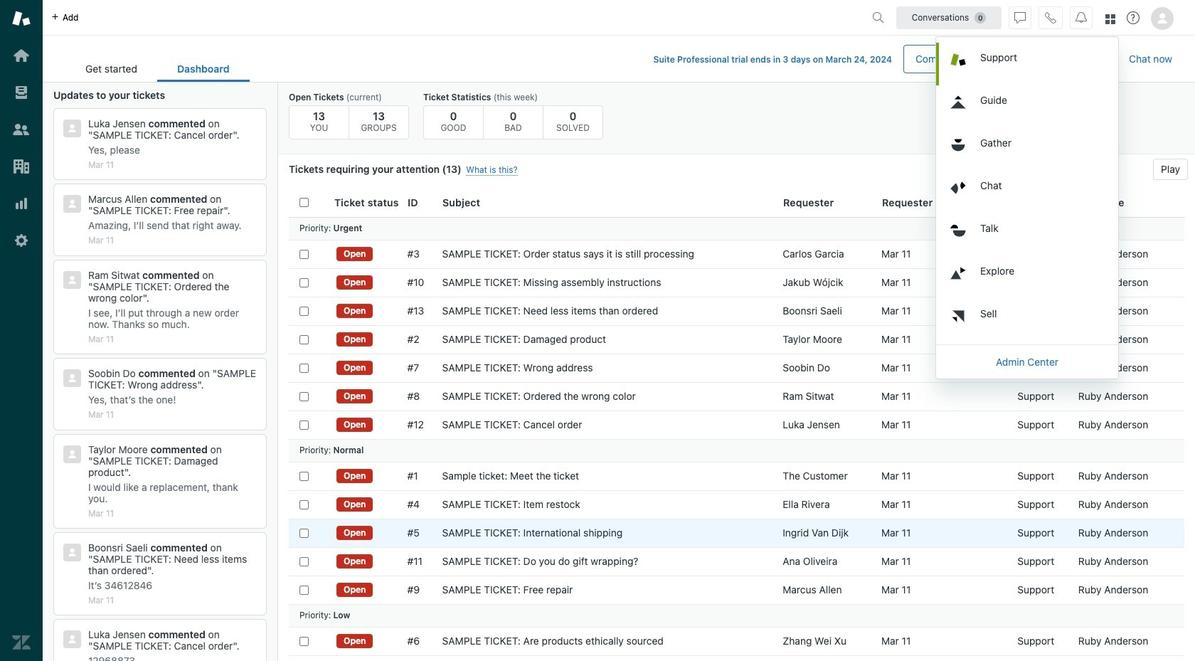 Task type: vqa. For each thing, say whether or not it's contained in the screenshot.
"Admin" icon
yes



Task type: locate. For each thing, give the bounding box(es) containing it.
tab list
[[65, 56, 249, 82]]

None checkbox
[[300, 249, 309, 259], [300, 335, 309, 344], [300, 363, 309, 373], [300, 392, 309, 401], [300, 420, 309, 429], [300, 500, 309, 509], [300, 557, 309, 566], [300, 249, 309, 259], [300, 335, 309, 344], [300, 363, 309, 373], [300, 392, 309, 401], [300, 420, 309, 429], [300, 500, 309, 509], [300, 557, 309, 566]]

get started image
[[12, 46, 31, 65]]

None checkbox
[[300, 278, 309, 287], [300, 306, 309, 316], [300, 471, 309, 481], [300, 528, 309, 538], [300, 585, 309, 595], [300, 637, 309, 646], [300, 278, 309, 287], [300, 306, 309, 316], [300, 471, 309, 481], [300, 528, 309, 538], [300, 585, 309, 595], [300, 637, 309, 646]]

grid
[[278, 189, 1196, 661]]

main element
[[0, 0, 43, 661]]

Select All Tickets checkbox
[[300, 198, 309, 207]]

customers image
[[12, 120, 31, 139]]

zendesk image
[[12, 633, 31, 652]]

organizations image
[[12, 157, 31, 176]]

tab
[[65, 56, 157, 82]]



Task type: describe. For each thing, give the bounding box(es) containing it.
get help image
[[1127, 11, 1140, 24]]

zendesk products image
[[1106, 14, 1116, 24]]

March 24, 2024 text field
[[826, 54, 892, 65]]

notifications image
[[1076, 12, 1087, 23]]

views image
[[12, 83, 31, 102]]

button displays agent's chat status as invisible. image
[[1015, 12, 1026, 23]]

zendesk support image
[[12, 9, 31, 28]]

admin image
[[12, 231, 31, 250]]

reporting image
[[12, 194, 31, 213]]



